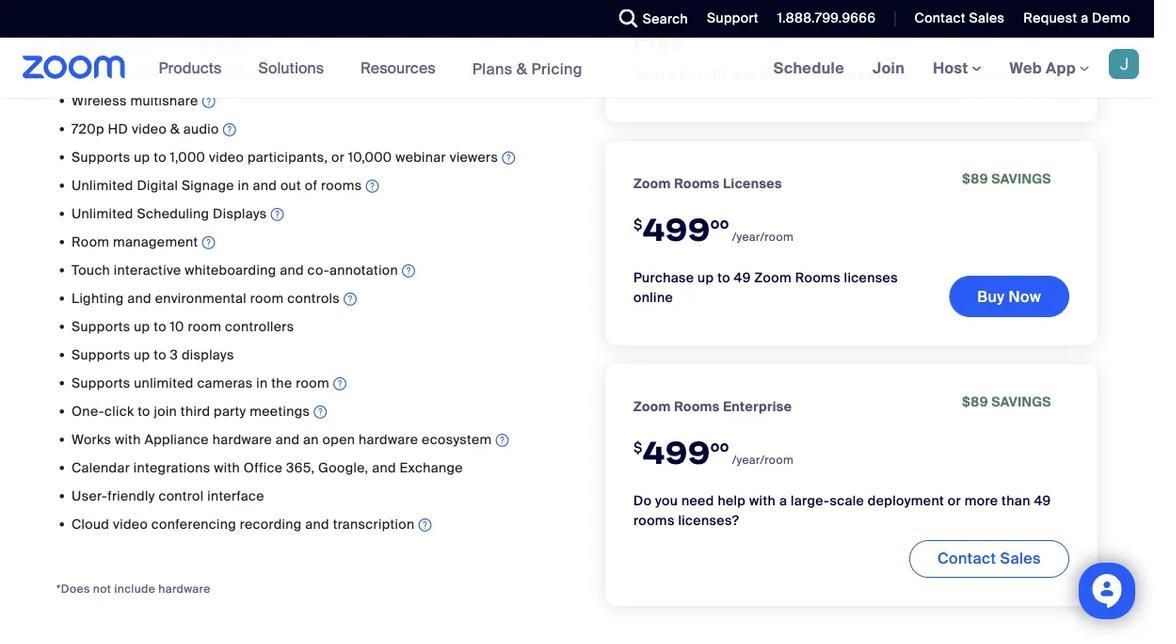 Task type: vqa. For each thing, say whether or not it's contained in the screenshot.
lighting and environmental room controls
yes



Task type: locate. For each thing, give the bounding box(es) containing it.
1 vertical spatial 30-
[[710, 66, 733, 83]]

to down unlimited
[[138, 402, 150, 420]]

and down interactive
[[127, 289, 152, 307]]

join for meeting
[[143, 35, 166, 53]]

1 vertical spatial &
[[170, 120, 180, 137]]

to left 1,000
[[154, 148, 167, 166]]

hardware right the open
[[359, 431, 418, 448]]

1 vertical spatial sales
[[1001, 548, 1042, 568]]

click up works
[[105, 402, 134, 420]]

1 vertical spatial unlimited
[[72, 205, 133, 222]]

free up start
[[634, 26, 684, 55]]

and left out at the left top
[[253, 176, 277, 194]]

1 horizontal spatial 49
[[1034, 492, 1052, 510]]

hardware
[[213, 431, 272, 448], [359, 431, 418, 448], [159, 581, 211, 596]]

in left the on the left bottom of page
[[256, 374, 268, 392]]

0 vertical spatial savings
[[992, 170, 1052, 188]]

or inside application
[[331, 148, 345, 166]]

up inside purchase up to 49 zoom rooms licenses online
[[698, 269, 714, 287]]

to for third
[[138, 402, 150, 420]]

0 vertical spatial room
[[250, 289, 284, 307]]

and right recording
[[305, 516, 330, 533]]

learn more about supports up to 1,000 video participants, or 10,000 webinar viewers image
[[502, 149, 515, 168]]

2 $89 from the top
[[963, 394, 989, 411]]

plans & pricing link
[[472, 59, 583, 78], [472, 59, 583, 78]]

1 one from the top
[[72, 35, 98, 53]]

profile picture image
[[1109, 49, 1140, 79]]

$ for zoom rooms licenses
[[634, 215, 643, 233]]

to for meeting
[[126, 35, 139, 53]]

free for free 30-day trial
[[634, 4, 664, 22]]

learn more about cloud video conferencing recording and transcription image
[[419, 516, 432, 535]]

0 horizontal spatial &
[[170, 120, 180, 137]]

sales up host dropdown button
[[970, 9, 1005, 27]]

room right '10' on the left
[[188, 318, 222, 335]]

purchase
[[634, 269, 695, 287]]

supports unlimited cameras in the room application
[[72, 374, 549, 396]]

1 horizontal spatial &
[[517, 59, 528, 78]]

web
[[1010, 58, 1043, 78]]

2 one from the top
[[72, 63, 98, 81]]

pricing
[[532, 59, 583, 78]]

0 vertical spatial 49
[[734, 269, 751, 287]]

schedule link
[[760, 38, 859, 98]]

a left free
[[669, 66, 677, 83]]

& left audio
[[170, 120, 180, 137]]

plans
[[472, 59, 513, 78]]

0 horizontal spatial room
[[188, 318, 222, 335]]

/year/room up help
[[732, 453, 794, 467]]

with inside application
[[115, 431, 141, 448]]

google,
[[318, 459, 369, 476]]

1 vertical spatial in
[[256, 374, 268, 392]]

with right works
[[115, 431, 141, 448]]

0 horizontal spatial trial
[[719, 4, 748, 22]]

1 horizontal spatial or
[[948, 492, 962, 510]]

1 vertical spatial 49
[[1034, 492, 1052, 510]]

1 supports from the top
[[72, 148, 130, 166]]

licenses
[[724, 175, 783, 192]]

you
[[656, 492, 678, 510]]

$
[[634, 215, 643, 233], [634, 438, 643, 456]]

party
[[214, 402, 246, 420]]

& inside application
[[170, 120, 180, 137]]

0 horizontal spatial in
[[238, 176, 249, 194]]

2 $89 savings from the top
[[963, 394, 1052, 411]]

click inside application
[[105, 402, 134, 420]]

web app button
[[1010, 58, 1090, 78]]

free left day
[[634, 4, 664, 22]]

1 horizontal spatial trial
[[1010, 63, 1042, 83]]

now
[[1009, 287, 1042, 306]]

with right help
[[750, 492, 776, 510]]

0 vertical spatial free
[[634, 4, 664, 22]]

1 horizontal spatial 30-
[[710, 66, 733, 83]]

00 down zoom rooms licenses element
[[711, 216, 730, 232]]

0 vertical spatial join
[[143, 35, 166, 53]]

1 vertical spatial a
[[669, 66, 677, 83]]

rooms up share
[[226, 35, 267, 53]]

unlimited left digital at the top left of the page
[[72, 176, 133, 194]]

in up displays
[[238, 176, 249, 194]]

one for one click wireless proximity share
[[72, 63, 98, 81]]

room
[[250, 289, 284, 307], [188, 318, 222, 335], [296, 374, 330, 392]]

2 horizontal spatial room
[[296, 374, 330, 392]]

2 savings from the top
[[992, 394, 1052, 411]]

to
[[126, 35, 139, 53], [154, 148, 167, 166], [718, 269, 731, 287], [154, 318, 167, 335], [154, 346, 167, 363], [138, 402, 150, 420]]

buy now link
[[950, 276, 1070, 317]]

user-friendly control interface
[[72, 487, 264, 505]]

1 /year/room from the top
[[732, 230, 794, 244]]

of
[[305, 176, 318, 194]]

learn more about works with appliance hardware and an open hardware ecosystem image
[[496, 431, 509, 450]]

learn more about lighting and environmental room controls image
[[344, 290, 357, 309]]

unlimited scheduling displays application
[[72, 204, 549, 226]]

contact sales up host dropdown button
[[915, 9, 1005, 27]]

499 for up
[[643, 209, 711, 250]]

rooms inside do you need help with a large-scale deployment or more than 49 rooms licenses?
[[634, 512, 675, 530]]

0 vertical spatial in
[[238, 176, 249, 194]]

contact up host
[[915, 9, 966, 27]]

2 vertical spatial free
[[973, 63, 1007, 83]]

0 vertical spatial $499 per year per room element
[[634, 198, 950, 258]]

30-
[[667, 4, 691, 22], [710, 66, 733, 83]]

up left 3
[[134, 346, 150, 363]]

00
[[711, 216, 730, 232], [711, 440, 730, 455]]

49 right than
[[1034, 492, 1052, 510]]

0 vertical spatial $ 499 00 /year/room
[[634, 209, 794, 250]]

help
[[718, 492, 746, 510]]

wireless multishare
[[72, 92, 198, 109]]

free
[[680, 66, 706, 83]]

720p
[[72, 120, 104, 137]]

video down friendly
[[113, 516, 148, 533]]

1 horizontal spatial rooms
[[321, 176, 362, 194]]

0 horizontal spatial 49
[[734, 269, 751, 287]]

and left co-
[[280, 261, 304, 279]]

touch interactive whiteboarding and co-annotation application
[[72, 261, 549, 283]]

up
[[134, 148, 150, 166], [698, 269, 714, 287], [134, 318, 150, 335], [134, 346, 150, 363]]

rooms right of
[[321, 176, 362, 194]]

unlimited inside application
[[72, 205, 133, 222]]

environmental
[[155, 289, 247, 307]]

2 horizontal spatial rooms
[[634, 512, 675, 530]]

0 vertical spatial trial
[[719, 4, 748, 22]]

1 vertical spatial $ 499 00 /year/room
[[634, 432, 794, 473]]

0 horizontal spatial with
[[115, 431, 141, 448]]

to right purchase
[[718, 269, 731, 287]]

one up wireless
[[72, 63, 98, 81]]

up inside application
[[134, 148, 150, 166]]

to inside purchase up to 49 zoom rooms licenses online
[[718, 269, 731, 287]]

solutions
[[258, 58, 324, 78]]

$499 per year per room element up scale
[[634, 421, 1070, 481]]

zoom logo image
[[23, 56, 126, 79]]

10
[[170, 318, 184, 335]]

0 vertical spatial 00
[[711, 216, 730, 232]]

join down unlimited
[[154, 402, 177, 420]]

0 horizontal spatial 30-
[[667, 4, 691, 22]]

one click wireless proximity share
[[72, 63, 290, 81]]

request
[[1024, 9, 1078, 27]]

interactive
[[114, 261, 181, 279]]

one-click to join third party meetings
[[72, 402, 310, 420]]

0 vertical spatial contact sales
[[915, 9, 1005, 27]]

or left more
[[948, 492, 962, 510]]

and right the 'google,'
[[372, 459, 396, 476]]

wireless
[[72, 92, 127, 109]]

$89
[[963, 170, 989, 188], [963, 394, 989, 411]]

$ for zoom rooms enterprise
[[634, 438, 643, 456]]

proximity
[[191, 63, 250, 81]]

2 vertical spatial rooms
[[634, 512, 675, 530]]

works with appliance hardware and an open hardware ecosystem application
[[72, 430, 549, 452]]

1 $89 from the top
[[963, 170, 989, 188]]

scale
[[830, 492, 865, 510]]

a for start
[[669, 66, 677, 83]]

$ 499 00 /year/room down 'zoom rooms enterprise' element
[[634, 432, 794, 473]]

1 vertical spatial rooms
[[321, 176, 362, 194]]

displays
[[182, 346, 234, 363]]

a left "demo" at the top
[[1081, 9, 1089, 27]]

learn more about unlimited scheduling displays image
[[271, 205, 284, 224]]

& right plans
[[517, 59, 528, 78]]

annotation
[[330, 261, 398, 279]]

banner
[[0, 38, 1155, 99]]

1 vertical spatial one
[[72, 63, 98, 81]]

out
[[281, 176, 301, 194]]

$499 per year per room element for zoom rooms licenses
[[634, 198, 950, 258]]

displays
[[213, 205, 267, 222]]

/year/room for zoom
[[732, 230, 794, 244]]

calendar
[[72, 459, 130, 476]]

$89 savings for purchase up to 49 zoom rooms licenses online
[[963, 170, 1052, 188]]

* does not include hardware
[[57, 581, 211, 596]]

2 horizontal spatial with
[[750, 492, 776, 510]]

0 vertical spatial $
[[634, 215, 643, 233]]

to for video
[[154, 148, 167, 166]]

share
[[254, 63, 290, 81]]

2 $ from the top
[[634, 438, 643, 456]]

click down tap in the left of the page
[[102, 63, 131, 81]]

1 horizontal spatial in
[[256, 374, 268, 392]]

2 supports from the top
[[72, 318, 130, 335]]

0 vertical spatial unlimited
[[72, 176, 133, 194]]

2 horizontal spatial a
[[1081, 9, 1089, 27]]

learn more about 720p hd video & audio image
[[223, 120, 236, 139]]

to inside one-click to join third party meetings application
[[138, 402, 150, 420]]

0 vertical spatial $89 savings
[[963, 170, 1052, 188]]

1 $ 499 00 /year/room from the top
[[634, 209, 794, 250]]

1 $ from the top
[[634, 215, 643, 233]]

join
[[873, 58, 905, 78]]

1 vertical spatial $89 savings
[[963, 394, 1052, 411]]

$ up do
[[634, 438, 643, 456]]

one
[[72, 35, 98, 53], [72, 63, 98, 81]]

and left an
[[276, 431, 300, 448]]

2 00 from the top
[[711, 440, 730, 455]]

unlimited inside application
[[72, 176, 133, 194]]

unlimited digital signage in and out of rooms
[[72, 176, 362, 194]]

rooms inside purchase up to 49 zoom rooms licenses online
[[796, 269, 841, 287]]

0 horizontal spatial a
[[669, 66, 677, 83]]

$89 savings
[[963, 170, 1052, 188], [963, 394, 1052, 411]]

to left '10' on the left
[[154, 318, 167, 335]]

499 up purchase
[[643, 209, 711, 250]]

1 499 from the top
[[643, 209, 711, 250]]

scheduling
[[137, 205, 209, 222]]

2 $499 per year per room element from the top
[[634, 421, 1070, 481]]

or left 10,000
[[331, 148, 345, 166]]

0 vertical spatial click
[[102, 63, 131, 81]]

join up wireless
[[143, 35, 166, 53]]

one-click to join third party meetings application
[[72, 402, 549, 424]]

sales down than
[[1001, 548, 1042, 568]]

rooms
[[800, 66, 846, 83], [675, 175, 720, 192], [796, 269, 841, 287], [675, 398, 720, 415]]

2 $ 499 00 /year/room from the top
[[634, 432, 794, 473]]

up up supports up to 3 displays
[[134, 318, 150, 335]]

video down learn more about 720p hd video & audio image
[[209, 148, 244, 166]]

one up zoom logo at the top left of page
[[72, 35, 98, 53]]

0 vertical spatial one
[[72, 35, 98, 53]]

unlimited for unlimited digital signage in and out of rooms
[[72, 176, 133, 194]]

room up controllers
[[250, 289, 284, 307]]

1 savings from the top
[[992, 170, 1052, 188]]

plans & pricing
[[472, 59, 583, 78]]

learn more about touch interactive whiteboarding and co-annotation image
[[402, 262, 415, 281]]

click for one-
[[105, 402, 134, 420]]

contact sales
[[915, 9, 1005, 27], [938, 548, 1042, 568]]

1 vertical spatial savings
[[992, 394, 1052, 411]]

1 vertical spatial join
[[154, 402, 177, 420]]

1 vertical spatial 00
[[711, 440, 730, 455]]

participants,
[[248, 148, 328, 166]]

499 up you
[[643, 432, 711, 473]]

2 vertical spatial with
[[750, 492, 776, 510]]

free left web
[[973, 63, 1007, 83]]

4 supports from the top
[[72, 374, 130, 392]]

720p hd video & audio
[[72, 120, 219, 137]]

in for and
[[238, 176, 249, 194]]

hardware right the include on the bottom of page
[[159, 581, 211, 596]]

2 vertical spatial room
[[296, 374, 330, 392]]

join inside application
[[154, 402, 177, 420]]

0 vertical spatial /year/room
[[732, 230, 794, 244]]

$499 per year per room element down licenses
[[634, 198, 950, 258]]

$ 499 00 /year/room down zoom rooms licenses element
[[634, 209, 794, 250]]

video right hd
[[132, 120, 167, 137]]

2 unlimited from the top
[[72, 205, 133, 222]]

1.888.799.9666 button
[[764, 0, 881, 38], [778, 9, 876, 27]]

1 vertical spatial room
[[188, 318, 222, 335]]

0 vertical spatial a
[[1081, 9, 1089, 27]]

rooms inside application
[[321, 176, 362, 194]]

user-
[[72, 487, 108, 505]]

1 horizontal spatial with
[[214, 459, 240, 476]]

unlimited up room
[[72, 205, 133, 222]]

2 499 from the top
[[643, 432, 711, 473]]

unlimited
[[134, 374, 194, 392]]

large-
[[791, 492, 830, 510]]

1 00 from the top
[[711, 216, 730, 232]]

49 right purchase
[[734, 269, 751, 287]]

0 vertical spatial &
[[517, 59, 528, 78]]

2 vertical spatial a
[[780, 492, 788, 510]]

supports for supports up to 10 room controllers
[[72, 318, 130, 335]]

or inside do you need help with a large-scale deployment or more than 49 rooms licenses?
[[948, 492, 962, 510]]

1 vertical spatial trial
[[1010, 63, 1042, 83]]

savings
[[992, 170, 1052, 188], [992, 394, 1052, 411]]

support link
[[693, 0, 764, 38], [707, 9, 759, 27]]

supports
[[72, 148, 130, 166], [72, 318, 130, 335], [72, 346, 130, 363], [72, 374, 130, 392]]

1 unlimited from the top
[[72, 176, 133, 194]]

contact sales down more
[[938, 548, 1042, 568]]

today
[[877, 66, 913, 83]]

1 vertical spatial 499
[[643, 432, 711, 473]]

to inside supports up to 1,000 video participants, or 10,000 webinar viewers application
[[154, 148, 167, 166]]

$ 499 00 /year/room
[[634, 209, 794, 250], [634, 432, 794, 473]]

contact down more
[[938, 548, 997, 568]]

with up interface
[[214, 459, 240, 476]]

$ up purchase
[[634, 215, 643, 233]]

room left the "learn more about supports unlimited cameras in the room" icon
[[296, 374, 330, 392]]

1 vertical spatial free
[[634, 26, 684, 55]]

tap
[[102, 35, 123, 53]]

supports up to 10 room controllers
[[72, 318, 294, 335]]

supports up to 3 displays
[[72, 346, 234, 363]]

3 supports from the top
[[72, 346, 130, 363]]

1 vertical spatial $
[[634, 438, 643, 456]]

00 down 'zoom rooms enterprise' element
[[711, 440, 730, 455]]

1 horizontal spatial a
[[780, 492, 788, 510]]

/year/room
[[732, 230, 794, 244], [732, 453, 794, 467]]

0 horizontal spatial or
[[331, 148, 345, 166]]

banner containing products
[[0, 38, 1155, 99]]

0 horizontal spatial rooms
[[226, 35, 267, 53]]

free 30-day trial element
[[634, 3, 748, 23]]

an
[[303, 431, 319, 448]]

rooms down do
[[634, 512, 675, 530]]

0 vertical spatial with
[[115, 431, 141, 448]]

1 vertical spatial or
[[948, 492, 962, 510]]

learn more about unlimited digital signage in and out of rooms image
[[366, 177, 379, 196]]

up down 720p hd video & audio
[[134, 148, 150, 166]]

app
[[1046, 58, 1076, 78]]

to right tap in the left of the page
[[126, 35, 139, 53]]

1 vertical spatial $89
[[963, 394, 989, 411]]

free
[[634, 4, 664, 22], [634, 26, 684, 55], [973, 63, 1007, 83]]

hardware down party
[[213, 431, 272, 448]]

supports for supports unlimited cameras in the room
[[72, 374, 130, 392]]

up right purchase
[[698, 269, 714, 287]]

1 vertical spatial click
[[105, 402, 134, 420]]

1 $499 per year per room element from the top
[[634, 198, 950, 258]]

1 horizontal spatial hardware
[[213, 431, 272, 448]]

0 vertical spatial $89
[[963, 170, 989, 188]]

open
[[323, 431, 355, 448]]

calendar integrations with office 365, google, and exchange
[[72, 459, 463, 476]]

0 vertical spatial or
[[331, 148, 345, 166]]

learn more about supports unlimited cameras in the room image
[[333, 375, 346, 394]]

/year/room up purchase up to 49 zoom rooms licenses online at the top of the page
[[732, 230, 794, 244]]

0 vertical spatial 499
[[643, 209, 711, 250]]

a left large-
[[780, 492, 788, 510]]

2 /year/room from the top
[[732, 453, 794, 467]]

1 vertical spatial $499 per year per room element
[[634, 421, 1070, 481]]

1 $89 savings from the top
[[963, 170, 1052, 188]]

1 vertical spatial /year/room
[[732, 453, 794, 467]]

$499 per year per room element
[[634, 198, 950, 258], [634, 421, 1070, 481]]

to left 3
[[154, 346, 167, 363]]

zoom
[[759, 66, 797, 83], [634, 175, 671, 192], [755, 269, 792, 287], [634, 398, 671, 415]]

room
[[72, 233, 110, 250]]

buy now
[[978, 287, 1042, 306]]



Task type: describe. For each thing, give the bounding box(es) containing it.
in for the
[[256, 374, 268, 392]]

demo
[[1093, 9, 1131, 27]]

0 horizontal spatial hardware
[[159, 581, 211, 596]]

a inside do you need help with a large-scale deployment or more than 49 rooms licenses?
[[780, 492, 788, 510]]

friendly
[[108, 487, 155, 505]]

1 horizontal spatial room
[[250, 289, 284, 307]]

0 vertical spatial contact
[[915, 9, 966, 27]]

start a free 30-day zoom rooms trial today
[[634, 66, 913, 83]]

zoom rooms enterprise
[[634, 398, 792, 415]]

learn more about wireless multishare image
[[202, 92, 215, 111]]

2 horizontal spatial hardware
[[359, 431, 418, 448]]

supports unlimited cameras in the room
[[72, 374, 330, 392]]

free for free trial
[[973, 63, 1007, 83]]

a for request
[[1081, 9, 1089, 27]]

host button
[[933, 58, 982, 78]]

day
[[733, 66, 756, 83]]

lighting
[[72, 289, 124, 307]]

1 vertical spatial video
[[209, 148, 244, 166]]

products button
[[159, 38, 230, 98]]

3
[[170, 346, 178, 363]]

product information navigation
[[145, 38, 597, 99]]

start
[[634, 66, 665, 83]]

1 vertical spatial contact
[[938, 548, 997, 568]]

online
[[634, 289, 673, 306]]

0 vertical spatial rooms
[[226, 35, 267, 53]]

$89 for purchase up to 49 zoom rooms licenses online
[[963, 170, 989, 188]]

conferencing
[[151, 516, 236, 533]]

savings for purchase up to 49 zoom rooms licenses online
[[992, 170, 1052, 188]]

720p hd video & audio application
[[72, 119, 549, 142]]

buy
[[978, 287, 1005, 306]]

supports up to 1,000 video participants, or 10,000 webinar viewers
[[72, 148, 498, 166]]

products
[[159, 58, 222, 78]]

0 vertical spatial video
[[132, 120, 167, 137]]

49 inside purchase up to 49 zoom rooms licenses online
[[734, 269, 751, 287]]

*
[[57, 581, 61, 596]]

lighting and environmental room controls application
[[72, 289, 549, 311]]

web app
[[1010, 58, 1076, 78]]

meetings
[[250, 402, 310, 420]]

room management
[[72, 233, 198, 250]]

works
[[72, 431, 111, 448]]

office
[[244, 459, 283, 476]]

up for 10
[[134, 318, 150, 335]]

free for free
[[634, 26, 684, 55]]

interface
[[207, 487, 264, 505]]

$ 499 00 /year/room for enterprise
[[634, 432, 794, 473]]

control
[[159, 487, 204, 505]]

does
[[61, 581, 90, 596]]

1,000
[[170, 148, 206, 166]]

zoom rooms licenses
[[634, 175, 783, 192]]

click for one
[[102, 63, 131, 81]]

digital
[[137, 176, 178, 194]]

touch interactive whiteboarding and co-annotation
[[72, 261, 398, 279]]

0 vertical spatial 30-
[[667, 4, 691, 22]]

1 vertical spatial with
[[214, 459, 240, 476]]

need
[[682, 492, 715, 510]]

2 vertical spatial video
[[113, 516, 148, 533]]

unlimited for unlimited scheduling displays
[[72, 205, 133, 222]]

one-
[[72, 402, 105, 420]]

lighting and environmental room controls
[[72, 289, 340, 307]]

zoom inside purchase up to 49 zoom rooms licenses online
[[755, 269, 792, 287]]

to for room
[[154, 318, 167, 335]]

0 vertical spatial sales
[[970, 9, 1005, 27]]

49 inside do you need help with a large-scale deployment or more than 49 rooms licenses?
[[1034, 492, 1052, 510]]

free 30-day trial
[[634, 4, 748, 22]]

learn more about room management image
[[202, 233, 215, 252]]

whiteboarding
[[185, 261, 276, 279]]

licenses?
[[678, 512, 739, 530]]

1.888.799.9666
[[778, 9, 876, 27]]

savings for do you need help with a large-scale deployment or more than 49 rooms licenses?
[[992, 394, 1052, 411]]

zoom rooms licenses element
[[634, 174, 783, 193]]

resources
[[361, 58, 436, 78]]

one for one tap to join meeting rooms
[[72, 35, 98, 53]]

join for third
[[154, 402, 177, 420]]

appliance
[[145, 431, 209, 448]]

more
[[965, 492, 999, 510]]

one tap to join meeting rooms
[[72, 35, 267, 53]]

up for 1,000
[[134, 148, 150, 166]]

search
[[643, 10, 689, 27]]

wireless multishare application
[[72, 91, 549, 113]]

signage
[[182, 176, 234, 194]]

supports up to 1,000 video participants, or 10,000 webinar viewers application
[[72, 148, 549, 170]]

supports for supports up to 1,000 video participants, or 10,000 webinar viewers
[[72, 148, 130, 166]]

co-
[[308, 261, 330, 279]]

& inside 'product information' navigation
[[517, 59, 528, 78]]

wireless
[[135, 63, 188, 81]]

controls
[[287, 289, 340, 307]]

meetings navigation
[[760, 38, 1155, 99]]

$499 per year per room element for zoom rooms enterprise
[[634, 421, 1070, 481]]

365,
[[286, 459, 315, 476]]

to for displays
[[154, 346, 167, 363]]

00 for enterprise
[[711, 440, 730, 455]]

learn more about one-click to join third party meetings image
[[314, 403, 327, 422]]

host
[[933, 58, 972, 78]]

1 vertical spatial contact sales
[[938, 548, 1042, 568]]

/year/room for with
[[732, 453, 794, 467]]

management
[[113, 233, 198, 250]]

resources button
[[361, 38, 444, 98]]

zoom rooms enterprise element
[[634, 397, 792, 417]]

$89 for do you need help with a large-scale deployment or more than 49 rooms licenses?
[[963, 394, 989, 411]]

purchase up to 49 zoom rooms licenses online
[[634, 269, 898, 306]]

$89 savings for do you need help with a large-scale deployment or more than 49 rooms licenses?
[[963, 394, 1052, 411]]

10,000
[[348, 148, 392, 166]]

include
[[114, 581, 156, 596]]

meeting
[[169, 35, 222, 53]]

$ 499 00 /year/room for licenses
[[634, 209, 794, 250]]

free trial link
[[945, 53, 1070, 94]]

up for 3
[[134, 346, 150, 363]]

00 for licenses
[[711, 216, 730, 232]]

up for 49
[[698, 269, 714, 287]]

with inside do you need help with a large-scale deployment or more than 49 rooms licenses?
[[750, 492, 776, 510]]

the
[[271, 374, 292, 392]]

recording
[[240, 516, 302, 533]]

room management application
[[72, 232, 549, 255]]

499 for you
[[643, 432, 711, 473]]

do you need help with a large-scale deployment or more than 49 rooms licenses?
[[634, 492, 1052, 530]]

viewers
[[450, 148, 498, 166]]

cloud video conferencing recording and transcription application
[[72, 515, 549, 537]]

search button
[[605, 0, 693, 38]]

hd
[[108, 120, 128, 137]]

cameras
[[197, 374, 253, 392]]

enterprise
[[724, 398, 792, 415]]

join link
[[859, 38, 919, 98]]

supports for supports up to 3 displays
[[72, 346, 130, 363]]

deployment
[[868, 492, 945, 510]]

schedule
[[774, 58, 845, 78]]

day
[[691, 4, 716, 22]]

to for zoom
[[718, 269, 731, 287]]

audio
[[183, 120, 219, 137]]

unlimited digital signage in and out of rooms application
[[72, 176, 549, 198]]



